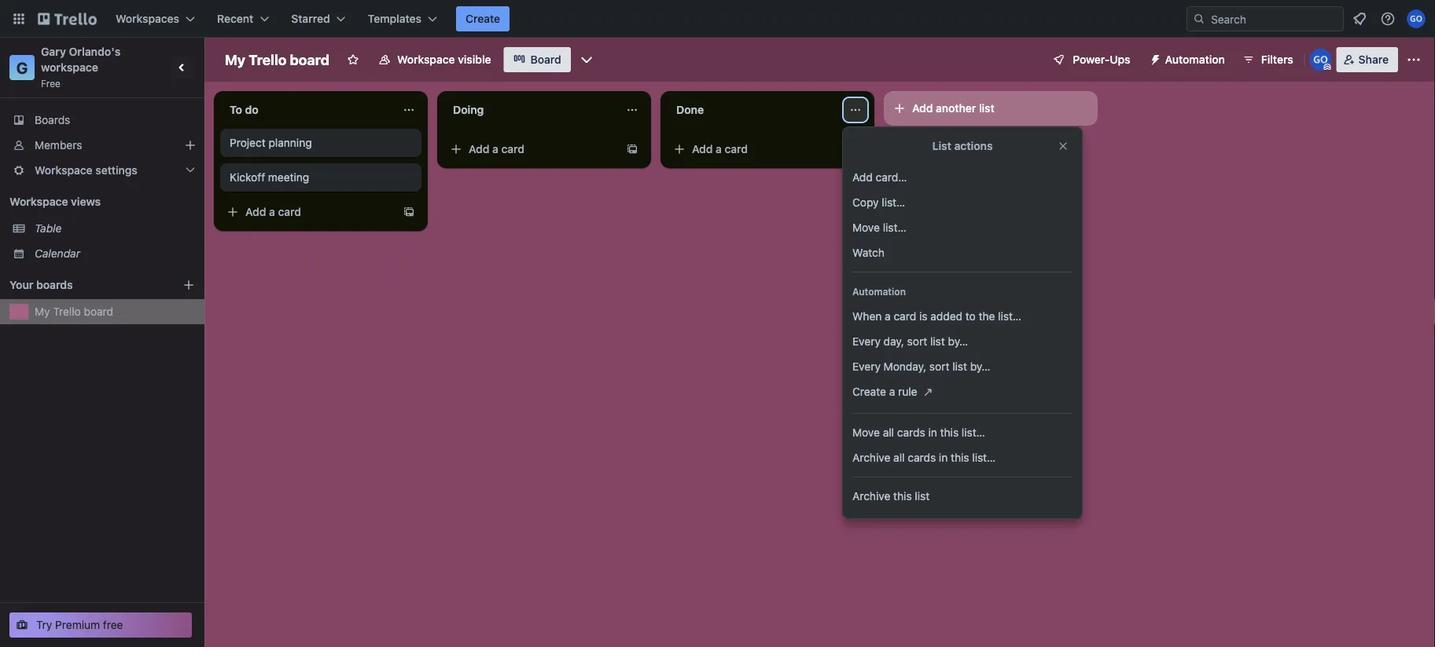 Task type: locate. For each thing, give the bounding box(es) containing it.
a down done text box
[[716, 143, 722, 156]]

boards
[[35, 114, 70, 127]]

0 notifications image
[[1350, 9, 1369, 28]]

add a card button down doing "text box"
[[443, 137, 620, 162]]

every day, sort list by… link
[[843, 329, 1082, 355]]

0 horizontal spatial add a card button
[[220, 200, 396, 225]]

try premium free button
[[9, 613, 192, 638]]

add card… link
[[843, 165, 1082, 190]]

my trello board down the 'your boards with 1 items' element at left
[[35, 305, 113, 318]]

0 horizontal spatial gary orlando (garyorlando) image
[[1310, 49, 1332, 71]]

card down done text box
[[725, 143, 748, 156]]

board down starred
[[290, 51, 329, 68]]

create for create a rule
[[852, 386, 886, 399]]

0 horizontal spatial create from template… image
[[403, 206, 415, 219]]

all down move all cards in this list…
[[893, 452, 905, 465]]

list… down move all cards in this list… link
[[972, 452, 996, 465]]

my trello board
[[225, 51, 329, 68], [35, 305, 113, 318]]

add for done
[[692, 143, 713, 156]]

list down 'every day, sort list by…' link
[[952, 361, 967, 374]]

1 move from the top
[[852, 221, 880, 234]]

0 horizontal spatial create
[[466, 12, 500, 25]]

1 vertical spatial gary orlando (garyorlando) image
[[1310, 49, 1332, 71]]

add
[[912, 102, 933, 115], [469, 143, 489, 156], [692, 143, 713, 156], [852, 171, 873, 184], [245, 206, 266, 219]]

card
[[501, 143, 525, 156], [725, 143, 748, 156], [278, 206, 301, 219], [894, 310, 916, 323]]

add a card
[[469, 143, 525, 156], [692, 143, 748, 156], [245, 206, 301, 219]]

1 every from the top
[[852, 335, 881, 348]]

gary orlando (garyorlando) image
[[1407, 9, 1426, 28], [1310, 49, 1332, 71]]

my down your boards
[[35, 305, 50, 318]]

0 horizontal spatial by…
[[948, 335, 968, 348]]

1 vertical spatial every
[[852, 361, 881, 374]]

list
[[932, 140, 951, 153]]

create from template… image for done
[[849, 143, 862, 156]]

all for archive
[[893, 452, 905, 465]]

add another list button
[[884, 91, 1098, 126]]

trello
[[249, 51, 287, 68], [53, 305, 81, 318]]

board inside text box
[[290, 51, 329, 68]]

1 horizontal spatial my trello board
[[225, 51, 329, 68]]

this up 'archive all cards in this list…' link
[[940, 427, 959, 440]]

1 vertical spatial in
[[939, 452, 948, 465]]

by… down 'every day, sort list by…' link
[[970, 361, 990, 374]]

another
[[936, 102, 976, 115]]

in for move all cards in this list…
[[928, 427, 937, 440]]

list… right the
[[998, 310, 1021, 323]]

all down create a rule
[[883, 427, 894, 440]]

sort for monday,
[[929, 361, 949, 374]]

automation down search image
[[1165, 53, 1225, 66]]

create
[[466, 12, 500, 25], [852, 386, 886, 399]]

2 horizontal spatial add a card
[[692, 143, 748, 156]]

workspace
[[397, 53, 455, 66], [35, 164, 93, 177], [9, 195, 68, 208]]

card for to do
[[278, 206, 301, 219]]

add a card down done
[[692, 143, 748, 156]]

0 horizontal spatial board
[[84, 305, 113, 318]]

archive down archive all cards in this list…
[[852, 490, 890, 503]]

move
[[852, 221, 880, 234], [852, 427, 880, 440]]

automation up when
[[852, 286, 906, 297]]

a for doing
[[492, 143, 498, 156]]

every day, sort list by…
[[852, 335, 968, 348]]

workspace
[[41, 61, 98, 74]]

a for to do
[[269, 206, 275, 219]]

card down meeting
[[278, 206, 301, 219]]

0 vertical spatial by…
[[948, 335, 968, 348]]

workspaces
[[116, 12, 179, 25]]

a right when
[[885, 310, 891, 323]]

actions
[[954, 140, 993, 153]]

sort right the day,
[[907, 335, 927, 348]]

workspace for workspace visible
[[397, 53, 455, 66]]

list right another
[[979, 102, 994, 115]]

orlando's
[[69, 45, 121, 58]]

0 vertical spatial every
[[852, 335, 881, 348]]

1 horizontal spatial add a card button
[[443, 137, 620, 162]]

move for move list…
[[852, 221, 880, 234]]

0 vertical spatial my trello board
[[225, 51, 329, 68]]

0 vertical spatial this
[[940, 427, 959, 440]]

0 vertical spatial in
[[928, 427, 937, 440]]

archive for archive this list
[[852, 490, 890, 503]]

automation button
[[1143, 47, 1234, 72]]

2 vertical spatial workspace
[[9, 195, 68, 208]]

add down done
[[692, 143, 713, 156]]

doing
[[453, 103, 484, 116]]

workspace down the templates popup button
[[397, 53, 455, 66]]

move down create a rule
[[852, 427, 880, 440]]

sort down 'every day, sort list by…' link
[[929, 361, 949, 374]]

add down kickoff
[[245, 206, 266, 219]]

1 vertical spatial cards
[[908, 452, 936, 465]]

cards up archive all cards in this list…
[[897, 427, 925, 440]]

card…
[[876, 171, 907, 184]]

workspace inside dropdown button
[[35, 164, 93, 177]]

create from template… image for to do
[[403, 206, 415, 219]]

list down archive all cards in this list…
[[915, 490, 930, 503]]

1 horizontal spatial sort
[[929, 361, 949, 374]]

board
[[530, 53, 561, 66]]

1 horizontal spatial add a card
[[469, 143, 525, 156]]

switch to… image
[[11, 11, 27, 27]]

1 horizontal spatial by…
[[970, 361, 990, 374]]

trello inside board name text box
[[249, 51, 287, 68]]

free
[[103, 619, 123, 632]]

this for move all cards in this list…
[[940, 427, 959, 440]]

0 horizontal spatial automation
[[852, 286, 906, 297]]

search image
[[1193, 13, 1205, 25]]

my trello board link
[[35, 304, 195, 320]]

to
[[230, 103, 242, 116]]

cards down move all cards in this list…
[[908, 452, 936, 465]]

archive all cards in this list…
[[852, 452, 996, 465]]

this down archive all cards in this list…
[[893, 490, 912, 503]]

add a card for doing
[[469, 143, 525, 156]]

cards for archive
[[908, 452, 936, 465]]

in down move all cards in this list… link
[[939, 452, 948, 465]]

members
[[35, 139, 82, 152]]

create from template… image
[[626, 143, 638, 156], [849, 143, 862, 156], [403, 206, 415, 219]]

add a card down doing
[[469, 143, 525, 156]]

add a card for to do
[[245, 206, 301, 219]]

list…
[[882, 196, 905, 209], [883, 221, 906, 234], [998, 310, 1021, 323], [962, 427, 985, 440], [972, 452, 996, 465]]

0 horizontal spatial my trello board
[[35, 305, 113, 318]]

add a card button down done text box
[[667, 137, 843, 162]]

do
[[245, 103, 258, 116]]

sm image
[[1143, 47, 1165, 69]]

gary orlando's workspace link
[[41, 45, 123, 74]]

create left rule
[[852, 386, 886, 399]]

share
[[1359, 53, 1389, 66]]

2 horizontal spatial add a card button
[[667, 137, 843, 162]]

workspace for workspace settings
[[35, 164, 93, 177]]

by… down when a card is added to the list… 'link' at the right of the page
[[948, 335, 968, 348]]

list
[[979, 102, 994, 115], [930, 335, 945, 348], [952, 361, 967, 374], [915, 490, 930, 503]]

archive this list link
[[843, 484, 1082, 510]]

views
[[71, 195, 101, 208]]

my trello board down starred
[[225, 51, 329, 68]]

create for create
[[466, 12, 500, 25]]

workspaces button
[[106, 6, 204, 31]]

workspace inside button
[[397, 53, 455, 66]]

the
[[979, 310, 995, 323]]

templates button
[[358, 6, 447, 31]]

a inside 'link'
[[885, 310, 891, 323]]

create up visible
[[466, 12, 500, 25]]

2 move from the top
[[852, 427, 880, 440]]

move down copy
[[852, 221, 880, 234]]

1 vertical spatial create
[[852, 386, 886, 399]]

a down doing "text box"
[[492, 143, 498, 156]]

add board image
[[182, 279, 195, 292]]

power-ups
[[1073, 53, 1130, 66]]

a down kickoff meeting
[[269, 206, 275, 219]]

0 vertical spatial sort
[[907, 335, 927, 348]]

1 horizontal spatial board
[[290, 51, 329, 68]]

add for doing
[[469, 143, 489, 156]]

sort
[[907, 335, 927, 348], [929, 361, 949, 374]]

cards
[[897, 427, 925, 440], [908, 452, 936, 465]]

add a card button for done
[[667, 137, 843, 162]]

share button
[[1337, 47, 1398, 72]]

card left "is"
[[894, 310, 916, 323]]

1 vertical spatial this
[[951, 452, 969, 465]]

list inside button
[[979, 102, 994, 115]]

is
[[919, 310, 927, 323]]

1 horizontal spatial gary orlando (garyorlando) image
[[1407, 9, 1426, 28]]

0 horizontal spatial sort
[[907, 335, 927, 348]]

0 vertical spatial trello
[[249, 51, 287, 68]]

2 archive from the top
[[852, 490, 890, 503]]

filters button
[[1237, 47, 1298, 72]]

gary orlando (garyorlando) image right filters
[[1310, 49, 1332, 71]]

1 archive from the top
[[852, 452, 890, 465]]

recent button
[[208, 6, 279, 31]]

0 vertical spatial archive
[[852, 452, 890, 465]]

1 horizontal spatial trello
[[249, 51, 287, 68]]

a
[[492, 143, 498, 156], [716, 143, 722, 156], [269, 206, 275, 219], [885, 310, 891, 323], [889, 386, 895, 399]]

workspace settings button
[[0, 158, 204, 183]]

every up create a rule
[[852, 361, 881, 374]]

add left another
[[912, 102, 933, 115]]

To do text field
[[220, 98, 393, 123]]

add a card button down kickoff meeting link
[[220, 200, 396, 225]]

card for doing
[[501, 143, 525, 156]]

1 horizontal spatial in
[[939, 452, 948, 465]]

calendar
[[35, 247, 80, 260]]

workspace navigation collapse icon image
[[171, 57, 193, 79]]

workspace down members
[[35, 164, 93, 177]]

create from template… image for doing
[[626, 143, 638, 156]]

1 vertical spatial sort
[[929, 361, 949, 374]]

when
[[852, 310, 882, 323]]

list… inside 'link'
[[998, 310, 1021, 323]]

0 horizontal spatial trello
[[53, 305, 81, 318]]

every monday, sort list by…
[[852, 361, 990, 374]]

1 horizontal spatial create
[[852, 386, 886, 399]]

card down doing "text box"
[[501, 143, 525, 156]]

1 vertical spatial automation
[[852, 286, 906, 297]]

my
[[225, 51, 245, 68], [35, 305, 50, 318]]

board down the 'your boards with 1 items' element at left
[[84, 305, 113, 318]]

trello down boards
[[53, 305, 81, 318]]

0 vertical spatial create
[[466, 12, 500, 25]]

1 vertical spatial move
[[852, 427, 880, 440]]

add down doing
[[469, 143, 489, 156]]

1 vertical spatial archive
[[852, 490, 890, 503]]

0 vertical spatial cards
[[897, 427, 925, 440]]

trello down recent 'popup button'
[[249, 51, 287, 68]]

starred
[[291, 12, 330, 25]]

2 horizontal spatial create from template… image
[[849, 143, 862, 156]]

0 vertical spatial all
[[883, 427, 894, 440]]

automation
[[1165, 53, 1225, 66], [852, 286, 906, 297]]

templates
[[368, 12, 421, 25]]

every monday, sort list by… link
[[843, 355, 1082, 380]]

every down when
[[852, 335, 881, 348]]

1 vertical spatial workspace
[[35, 164, 93, 177]]

workspace up table
[[9, 195, 68, 208]]

1 horizontal spatial create from template… image
[[626, 143, 638, 156]]

day,
[[884, 335, 904, 348]]

1 horizontal spatial my
[[225, 51, 245, 68]]

0 vertical spatial workspace
[[397, 53, 455, 66]]

create button
[[456, 6, 510, 31]]

1 horizontal spatial automation
[[1165, 53, 1225, 66]]

0 horizontal spatial add a card
[[245, 206, 301, 219]]

gary orlando (garyorlando) image right open information menu 'image'
[[1407, 9, 1426, 28]]

0 horizontal spatial in
[[928, 427, 937, 440]]

by… for every monday, sort list by…
[[970, 361, 990, 374]]

this down move all cards in this list… link
[[951, 452, 969, 465]]

in
[[928, 427, 937, 440], [939, 452, 948, 465]]

show menu image
[[1406, 52, 1422, 68]]

create inside button
[[466, 12, 500, 25]]

in up archive all cards in this list…
[[928, 427, 937, 440]]

every for every monday, sort list by…
[[852, 361, 881, 374]]

2 every from the top
[[852, 361, 881, 374]]

archive up 'archive this list'
[[852, 452, 890, 465]]

my down 'recent'
[[225, 51, 245, 68]]

workspace for workspace views
[[9, 195, 68, 208]]

archive
[[852, 452, 890, 465], [852, 490, 890, 503]]

your boards with 1 items element
[[9, 276, 159, 295]]

0 vertical spatial move
[[852, 221, 880, 234]]

all
[[883, 427, 894, 440], [893, 452, 905, 465]]

0 horizontal spatial my
[[35, 305, 50, 318]]

1 vertical spatial by…
[[970, 361, 990, 374]]

0 vertical spatial board
[[290, 51, 329, 68]]

project planning
[[230, 136, 312, 149]]

move all cards in this list…
[[852, 427, 985, 440]]

0 vertical spatial my
[[225, 51, 245, 68]]

gary
[[41, 45, 66, 58]]

1 vertical spatial all
[[893, 452, 905, 465]]

settings
[[95, 164, 137, 177]]

1 vertical spatial trello
[[53, 305, 81, 318]]

add a card button
[[443, 137, 620, 162], [667, 137, 843, 162], [220, 200, 396, 225]]

list… up 'archive all cards in this list…' link
[[962, 427, 985, 440]]

this
[[940, 427, 959, 440], [951, 452, 969, 465], [893, 490, 912, 503]]

board link
[[504, 47, 571, 72]]

add a card down kickoff meeting
[[245, 206, 301, 219]]

your boards
[[9, 279, 73, 292]]

calendar link
[[35, 246, 195, 262]]

open information menu image
[[1380, 11, 1396, 27]]

0 vertical spatial automation
[[1165, 53, 1225, 66]]



Task type: vqa. For each thing, say whether or not it's contained in the screenshot.
Add a card "button" associated with To do
yes



Task type: describe. For each thing, give the bounding box(es) containing it.
add card…
[[852, 171, 907, 184]]

rule
[[898, 386, 917, 399]]

power-
[[1073, 53, 1110, 66]]

create a rule link
[[843, 380, 1082, 407]]

add a card button for doing
[[443, 137, 620, 162]]

sort for day,
[[907, 335, 927, 348]]

kickoff
[[230, 171, 265, 184]]

starred button
[[282, 6, 355, 31]]

when a card is added to the list… link
[[843, 304, 1082, 329]]

add up copy
[[852, 171, 873, 184]]

archive all cards in this list… link
[[843, 446, 1082, 471]]

filters
[[1261, 53, 1293, 66]]

watch
[[852, 247, 885, 259]]

Done text field
[[667, 98, 840, 123]]

workspace views
[[9, 195, 101, 208]]

cards for move
[[897, 427, 925, 440]]

boards link
[[0, 108, 204, 133]]

my trello board inside board name text box
[[225, 51, 329, 68]]

workspace settings
[[35, 164, 137, 177]]

this member is an admin of this board. image
[[1324, 64, 1331, 71]]

0 vertical spatial gary orlando (garyorlando) image
[[1407, 9, 1426, 28]]

list actions
[[932, 140, 993, 153]]

move for move all cards in this list…
[[852, 427, 880, 440]]

card for done
[[725, 143, 748, 156]]

kickoff meeting
[[230, 171, 309, 184]]

1 vertical spatial my
[[35, 305, 50, 318]]

add a card for done
[[692, 143, 748, 156]]

add inside button
[[912, 102, 933, 115]]

try premium free
[[36, 619, 123, 632]]

copy
[[852, 196, 879, 209]]

star or unstar board image
[[347, 53, 359, 66]]

workspace visible button
[[369, 47, 501, 72]]

gary orlando's workspace free
[[41, 45, 123, 89]]

premium
[[55, 619, 100, 632]]

this for archive all cards in this list…
[[951, 452, 969, 465]]

customize views image
[[579, 52, 594, 68]]

in for archive all cards in this list…
[[939, 452, 948, 465]]

archive for archive all cards in this list…
[[852, 452, 890, 465]]

kickoff meeting link
[[230, 170, 412, 186]]

my inside board name text box
[[225, 51, 245, 68]]

done
[[676, 103, 704, 116]]

move list… link
[[843, 215, 1082, 241]]

Board name text field
[[217, 47, 337, 72]]

add for to do
[[245, 206, 266, 219]]

workspace visible
[[397, 53, 491, 66]]

all for move
[[883, 427, 894, 440]]

added
[[930, 310, 962, 323]]

your
[[9, 279, 33, 292]]

meeting
[[268, 171, 309, 184]]

free
[[41, 78, 61, 89]]

card inside 'link'
[[894, 310, 916, 323]]

add a card button for to do
[[220, 200, 396, 225]]

1 vertical spatial my trello board
[[35, 305, 113, 318]]

a for done
[[716, 143, 722, 156]]

watch link
[[843, 241, 1082, 266]]

automation inside button
[[1165, 53, 1225, 66]]

copy list… link
[[843, 190, 1082, 215]]

planning
[[269, 136, 312, 149]]

visible
[[458, 53, 491, 66]]

to do
[[230, 103, 258, 116]]

project planning link
[[230, 135, 412, 151]]

1 vertical spatial board
[[84, 305, 113, 318]]

by… for every day, sort list by…
[[948, 335, 968, 348]]

when a card is added to the list…
[[852, 310, 1021, 323]]

add another list
[[912, 102, 994, 115]]

recent
[[217, 12, 253, 25]]

archive this list
[[852, 490, 930, 503]]

monday,
[[884, 361, 926, 374]]

copy list…
[[852, 196, 905, 209]]

Doing text field
[[443, 98, 616, 123]]

2 vertical spatial this
[[893, 490, 912, 503]]

move list…
[[852, 221, 906, 234]]

list… down copy list…
[[883, 221, 906, 234]]

list down "when a card is added to the list…"
[[930, 335, 945, 348]]

try
[[36, 619, 52, 632]]

to
[[965, 310, 976, 323]]

g link
[[9, 55, 35, 80]]

ups
[[1110, 53, 1130, 66]]

project
[[230, 136, 266, 149]]

g
[[16, 58, 28, 77]]

list… down card…
[[882, 196, 905, 209]]

boards
[[36, 279, 73, 292]]

primary element
[[0, 0, 1435, 38]]

every for every day, sort list by…
[[852, 335, 881, 348]]

Search field
[[1205, 7, 1343, 31]]

power-ups button
[[1041, 47, 1140, 72]]

create a rule
[[852, 386, 917, 399]]

members link
[[0, 133, 204, 158]]

table
[[35, 222, 62, 235]]

move all cards in this list… link
[[843, 421, 1082, 446]]

back to home image
[[38, 6, 97, 31]]

a left rule
[[889, 386, 895, 399]]



